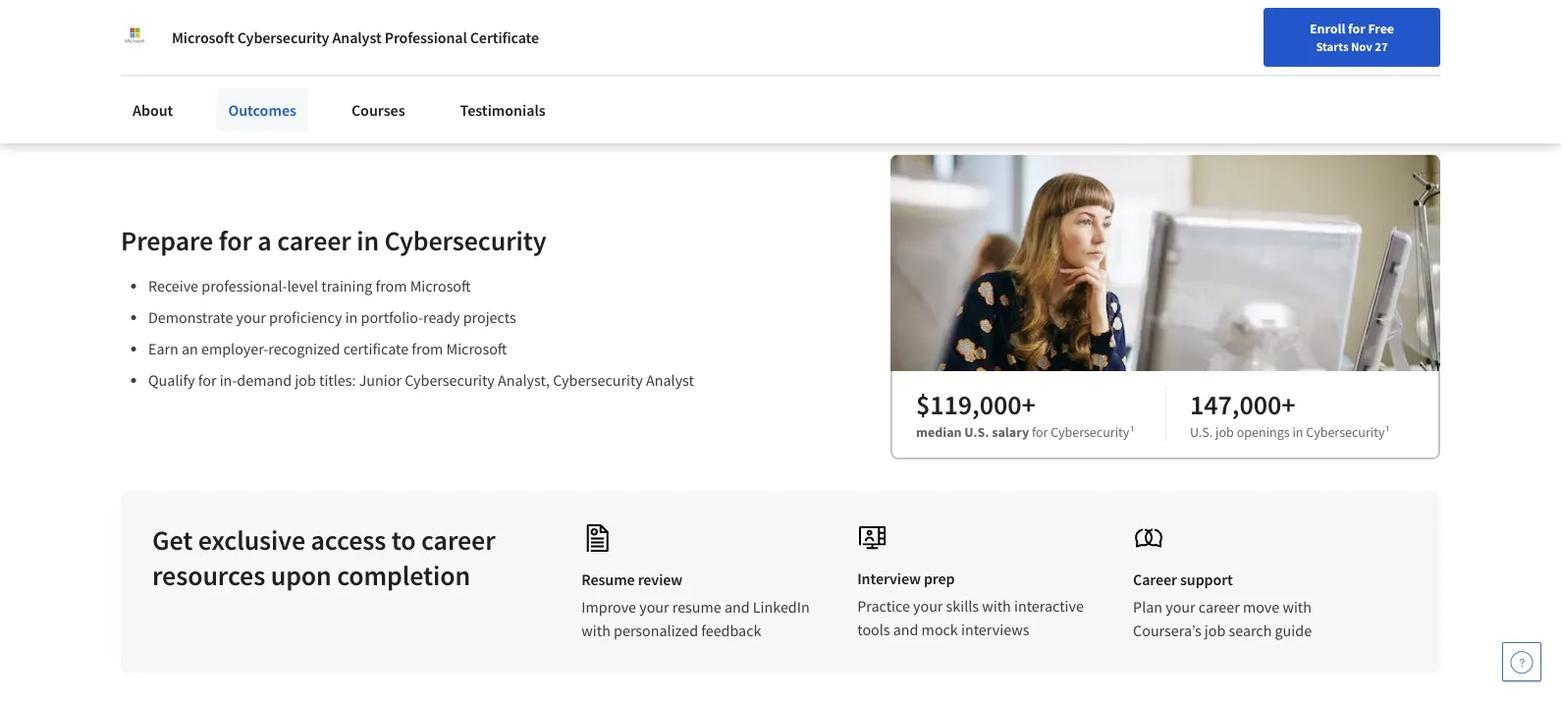 Task type: vqa. For each thing, say whether or not it's contained in the screenshot.
More questions
no



Task type: describe. For each thing, give the bounding box(es) containing it.
$119,000
[[916, 388, 1022, 422]]

english
[[1185, 61, 1233, 81]]

professional
[[385, 28, 467, 47]]

courses
[[352, 100, 405, 120]]

u.s. inside '$119,000 + median u.s. salary for cybersecurity ¹'
[[965, 424, 989, 441]]

access
[[311, 523, 386, 558]]

find your new career link
[[950, 59, 1092, 83]]

147,000 + u.s. job openings in cybersecurity ¹
[[1190, 388, 1390, 441]]

move
[[1243, 598, 1280, 617]]

$119,000 + median u.s. salary for cybersecurity ¹
[[916, 388, 1135, 441]]

0 horizontal spatial analyst
[[332, 28, 382, 47]]

coursera image
[[24, 55, 148, 87]]

receive professional-level training from microsoft
[[148, 276, 471, 296]]

junior
[[359, 371, 402, 390]]

career inside "link"
[[1045, 62, 1083, 80]]

u.s. inside '147,000 + u.s. job openings in cybersecurity ¹'
[[1190, 424, 1213, 441]]

interview
[[858, 569, 921, 589]]

completion
[[337, 559, 471, 593]]

microsoft image
[[121, 24, 148, 51]]

for for demand
[[198, 371, 217, 390]]

to
[[392, 523, 416, 558]]

testimonials
[[460, 100, 546, 120]]

qualify for in-demand job titles: junior cybersecurity analyst, cybersecurity analyst
[[148, 371, 694, 390]]

interviews
[[961, 620, 1030, 640]]

prep
[[924, 569, 955, 589]]

+ for $119,000
[[1022, 388, 1036, 422]]

about link
[[121, 88, 185, 132]]

interactive
[[1015, 597, 1084, 616]]

upon
[[271, 559, 332, 593]]

demonstrate
[[148, 308, 233, 327]]

your for interview prep
[[913, 597, 943, 616]]

certificate
[[343, 339, 409, 359]]

shopping cart: 1 item image
[[1102, 54, 1140, 85]]

english button
[[1149, 39, 1268, 103]]

0 vertical spatial microsoft
[[172, 28, 234, 47]]

linkedin
[[753, 598, 810, 617]]

recognized
[[268, 339, 340, 359]]

get
[[152, 523, 193, 558]]

your down professional-
[[236, 308, 266, 327]]

in inside '147,000 + u.s. job openings in cybersecurity ¹'
[[1293, 424, 1304, 441]]

learn more about coursera for business link
[[153, 39, 425, 58]]

prepare for a career in cybersecurity
[[121, 224, 547, 258]]

microsoft cybersecurity analyst professional certificate
[[172, 28, 539, 47]]

level
[[287, 276, 318, 296]]

analyst,
[[498, 371, 550, 390]]

starts
[[1316, 38, 1349, 54]]

courses link
[[340, 88, 417, 132]]

interview prep practice your skills with interactive tools and mock interviews
[[858, 569, 1084, 640]]

career support plan your career move with coursera's job search guide
[[1133, 570, 1312, 641]]

a
[[258, 224, 272, 258]]

¹ for $119,000
[[1130, 424, 1135, 441]]

business
[[365, 39, 425, 58]]

enroll for free starts nov 27
[[1310, 20, 1395, 54]]

cybersecurity right more
[[237, 28, 329, 47]]

search
[[1229, 621, 1272, 641]]

in-
[[220, 371, 237, 390]]

earn
[[148, 339, 179, 359]]

nov
[[1351, 38, 1373, 54]]

receive
[[148, 276, 198, 296]]

proficiency
[[269, 308, 342, 327]]

salary
[[992, 424, 1029, 441]]

plan
[[1133, 598, 1163, 617]]

employer-
[[201, 339, 268, 359]]

tools
[[858, 620, 890, 640]]

testimonials link
[[448, 88, 558, 132]]

about
[[133, 100, 173, 120]]

with inside resume review improve your resume and linkedin with personalized feedback
[[582, 621, 611, 641]]

with inside career support plan your career move with coursera's job search guide
[[1283, 598, 1312, 617]]

ready
[[423, 308, 460, 327]]

resume
[[582, 570, 635, 590]]

for for starts
[[1348, 20, 1366, 37]]



Task type: locate. For each thing, give the bounding box(es) containing it.
with up guide
[[1283, 598, 1312, 617]]

u.s.
[[965, 424, 989, 441], [1190, 424, 1213, 441]]

analyst
[[332, 28, 382, 47], [646, 371, 694, 390]]

0 horizontal spatial career
[[1045, 62, 1083, 80]]

titles:
[[319, 371, 356, 390]]

demonstrate your proficiency in portfolio-ready projects
[[148, 308, 516, 327]]

0 vertical spatial career
[[277, 224, 351, 258]]

cybersecurity right salary on the bottom of the page
[[1051, 424, 1130, 441]]

2 vertical spatial career
[[1199, 598, 1240, 617]]

job
[[295, 371, 316, 390], [1216, 424, 1234, 441], [1205, 621, 1226, 641]]

in down 'training'
[[345, 308, 358, 327]]

0 horizontal spatial from
[[376, 276, 407, 296]]

get exclusive access to career resources upon completion
[[152, 523, 496, 593]]

1 horizontal spatial analyst
[[646, 371, 694, 390]]

improve
[[582, 598, 636, 617]]

an
[[182, 339, 198, 359]]

None search field
[[280, 52, 751, 91]]

job inside career support plan your career move with coursera's job search guide
[[1205, 621, 1226, 641]]

your
[[988, 62, 1014, 80], [236, 308, 266, 327], [913, 597, 943, 616], [640, 598, 669, 617], [1166, 598, 1196, 617]]

career right to
[[421, 523, 496, 558]]

1 u.s. from the left
[[965, 424, 989, 441]]

review
[[638, 570, 683, 590]]

career right the new
[[1045, 62, 1083, 80]]

more
[[195, 39, 231, 58]]

enroll
[[1310, 20, 1346, 37]]

certificate
[[470, 28, 539, 47]]

0 vertical spatial and
[[725, 598, 750, 617]]

and up feedback
[[725, 598, 750, 617]]

2 ¹ from the left
[[1385, 424, 1390, 441]]

skills
[[946, 597, 979, 616]]

1 horizontal spatial and
[[893, 620, 919, 640]]

1 ¹ from the left
[[1130, 424, 1135, 441]]

find
[[960, 62, 985, 80]]

for left a at the left of page
[[219, 224, 252, 258]]

¹ inside '$119,000 + median u.s. salary for cybersecurity ¹'
[[1130, 424, 1135, 441]]

cybersecurity inside '$119,000 + median u.s. salary for cybersecurity ¹'
[[1051, 424, 1130, 441]]

and inside resume review improve your resume and linkedin with personalized feedback
[[725, 598, 750, 617]]

0 horizontal spatial career
[[277, 224, 351, 258]]

career inside career support plan your career move with coursera's job search guide
[[1199, 598, 1240, 617]]

exclusive
[[198, 523, 305, 558]]

in right openings
[[1293, 424, 1304, 441]]

career up receive professional-level training from microsoft
[[277, 224, 351, 258]]

0 horizontal spatial with
[[582, 621, 611, 641]]

0 horizontal spatial +
[[1022, 388, 1036, 422]]

your for resume review
[[640, 598, 669, 617]]

career down support
[[1199, 598, 1240, 617]]

+ inside '$119,000 + median u.s. salary for cybersecurity ¹'
[[1022, 388, 1036, 422]]

cybersecurity right openings
[[1307, 424, 1385, 441]]

1 vertical spatial analyst
[[646, 371, 694, 390]]

practice
[[858, 597, 910, 616]]

cybersecurity up ready
[[385, 224, 547, 258]]

projects
[[463, 308, 516, 327]]

career inside career support plan your career move with coursera's job search guide
[[1133, 570, 1178, 590]]

0 horizontal spatial and
[[725, 598, 750, 617]]

in
[[357, 224, 379, 258], [345, 308, 358, 327], [1293, 424, 1304, 441]]

career
[[277, 224, 351, 258], [421, 523, 496, 558], [1199, 598, 1240, 617]]

microsoft up ready
[[410, 276, 471, 296]]

from up the qualify for in-demand job titles: junior cybersecurity analyst, cybersecurity analyst
[[412, 339, 443, 359]]

resume
[[673, 598, 722, 617]]

job down the recognized
[[295, 371, 316, 390]]

portfolio-
[[361, 308, 423, 327]]

0 vertical spatial from
[[376, 276, 407, 296]]

individuals link
[[24, 0, 139, 39]]

and inside interview prep practice your skills with interactive tools and mock interviews
[[893, 620, 919, 640]]

1 horizontal spatial career
[[421, 523, 496, 558]]

career for plan
[[1199, 598, 1240, 617]]

1 vertical spatial career
[[1133, 570, 1178, 590]]

learn
[[153, 39, 192, 58]]

0 horizontal spatial ¹
[[1130, 424, 1135, 441]]

coursera's
[[1133, 621, 1202, 641]]

career
[[1045, 62, 1083, 80], [1133, 570, 1178, 590]]

2 horizontal spatial career
[[1199, 598, 1240, 617]]

feedback
[[701, 621, 762, 641]]

personalized
[[614, 621, 698, 641]]

your up mock
[[913, 597, 943, 616]]

u.s. down $119,000
[[965, 424, 989, 441]]

for left in-
[[198, 371, 217, 390]]

coursera
[[278, 39, 339, 58]]

1 horizontal spatial u.s.
[[1190, 424, 1213, 441]]

in up 'training'
[[357, 224, 379, 258]]

job inside '147,000 + u.s. job openings in cybersecurity ¹'
[[1216, 424, 1234, 441]]

career up plan
[[1133, 570, 1178, 590]]

2 u.s. from the left
[[1190, 424, 1213, 441]]

professional-
[[202, 276, 287, 296]]

+ up salary on the bottom of the page
[[1022, 388, 1036, 422]]

1 horizontal spatial +
[[1282, 388, 1296, 422]]

coursera enterprise logos image
[[1003, 0, 1396, 45]]

and
[[725, 598, 750, 617], [893, 620, 919, 640]]

microsoft
[[172, 28, 234, 47], [410, 276, 471, 296], [446, 339, 507, 359]]

with up "interviews"
[[982, 597, 1011, 616]]

0 vertical spatial career
[[1045, 62, 1083, 80]]

1 horizontal spatial ¹
[[1385, 424, 1390, 441]]

27
[[1375, 38, 1388, 54]]

resume review improve your resume and linkedin with personalized feedback
[[582, 570, 810, 641]]

for up the nov at the top right
[[1348, 20, 1366, 37]]

your inside interview prep practice your skills with interactive tools and mock interviews
[[913, 597, 943, 616]]

demand
[[237, 371, 292, 390]]

from up the portfolio-
[[376, 276, 407, 296]]

job left search
[[1205, 621, 1226, 641]]

for right salary on the bottom of the page
[[1032, 424, 1048, 441]]

1 vertical spatial career
[[421, 523, 496, 558]]

support
[[1181, 570, 1233, 590]]

guide
[[1275, 621, 1312, 641]]

openings
[[1237, 424, 1290, 441]]

with
[[982, 597, 1011, 616], [1283, 598, 1312, 617], [582, 621, 611, 641]]

¹ for 147,000
[[1385, 424, 1390, 441]]

find your new career
[[960, 62, 1083, 80]]

outcomes
[[228, 100, 297, 120]]

your inside resume review improve your resume and linkedin with personalized feedback
[[640, 598, 669, 617]]

1 vertical spatial job
[[1216, 424, 1234, 441]]

individuals
[[53, 10, 131, 29]]

1 horizontal spatial career
[[1133, 570, 1178, 590]]

0 horizontal spatial u.s.
[[965, 424, 989, 441]]

cybersecurity
[[237, 28, 329, 47], [385, 224, 547, 258], [405, 371, 495, 390], [553, 371, 643, 390], [1051, 424, 1130, 441], [1307, 424, 1385, 441]]

median
[[916, 424, 962, 441]]

your up the personalized
[[640, 598, 669, 617]]

for for career
[[219, 224, 252, 258]]

career for access
[[421, 523, 496, 558]]

for left business
[[342, 39, 362, 58]]

microsoft down projects
[[446, 339, 507, 359]]

job down 147,000
[[1216, 424, 1234, 441]]

¹ inside '147,000 + u.s. job openings in cybersecurity ¹'
[[1385, 424, 1390, 441]]

2 vertical spatial job
[[1205, 621, 1226, 641]]

+ for 147,000
[[1282, 388, 1296, 422]]

+ up openings
[[1282, 388, 1296, 422]]

mock
[[922, 620, 958, 640]]

2 vertical spatial in
[[1293, 424, 1304, 441]]

free
[[1369, 20, 1395, 37]]

earn an employer-recognized certificate from microsoft
[[148, 339, 507, 359]]

career inside get exclusive access to career resources upon completion
[[421, 523, 496, 558]]

your inside "link"
[[988, 62, 1014, 80]]

for inside enroll for free starts nov 27
[[1348, 20, 1366, 37]]

+
[[1022, 388, 1036, 422], [1282, 388, 1296, 422]]

1 vertical spatial and
[[893, 620, 919, 640]]

prepare
[[121, 224, 213, 258]]

your right find
[[988, 62, 1014, 80]]

+ inside '147,000 + u.s. job openings in cybersecurity ¹'
[[1282, 388, 1296, 422]]

147,000
[[1190, 388, 1282, 422]]

¹
[[1130, 424, 1135, 441], [1385, 424, 1390, 441]]

u.s. down 147,000
[[1190, 424, 1213, 441]]

your for career support
[[1166, 598, 1196, 617]]

your inside career support plan your career move with coursera's job search guide
[[1166, 598, 1196, 617]]

with inside interview prep practice your skills with interactive tools and mock interviews
[[982, 597, 1011, 616]]

1 horizontal spatial from
[[412, 339, 443, 359]]

show notifications image
[[1296, 64, 1320, 87]]

help center image
[[1511, 650, 1534, 674]]

and right the tools
[[893, 620, 919, 640]]

1 vertical spatial microsoft
[[410, 276, 471, 296]]

cybersecurity right analyst, on the left of the page
[[553, 371, 643, 390]]

1 + from the left
[[1022, 388, 1036, 422]]

qualify
[[148, 371, 195, 390]]

with down improve
[[582, 621, 611, 641]]

resources
[[152, 559, 265, 593]]

cybersecurity down ready
[[405, 371, 495, 390]]

1 vertical spatial in
[[345, 308, 358, 327]]

from
[[376, 276, 407, 296], [412, 339, 443, 359]]

0 vertical spatial in
[[357, 224, 379, 258]]

2 vertical spatial microsoft
[[446, 339, 507, 359]]

about
[[234, 39, 275, 58]]

1 horizontal spatial with
[[982, 597, 1011, 616]]

for
[[1348, 20, 1366, 37], [342, 39, 362, 58], [219, 224, 252, 258], [198, 371, 217, 390], [1032, 424, 1048, 441]]

learn more about coursera for business
[[153, 39, 425, 58]]

microsoft right microsoft image
[[172, 28, 234, 47]]

new
[[1016, 62, 1042, 80]]

2 + from the left
[[1282, 388, 1296, 422]]

your up coursera's on the right
[[1166, 598, 1196, 617]]

1 vertical spatial from
[[412, 339, 443, 359]]

for inside '$119,000 + median u.s. salary for cybersecurity ¹'
[[1032, 424, 1048, 441]]

cybersecurity inside '147,000 + u.s. job openings in cybersecurity ¹'
[[1307, 424, 1385, 441]]

2 horizontal spatial with
[[1283, 598, 1312, 617]]

training
[[321, 276, 373, 296]]

outcomes link
[[216, 88, 308, 132]]

0 vertical spatial job
[[295, 371, 316, 390]]

0 vertical spatial analyst
[[332, 28, 382, 47]]



